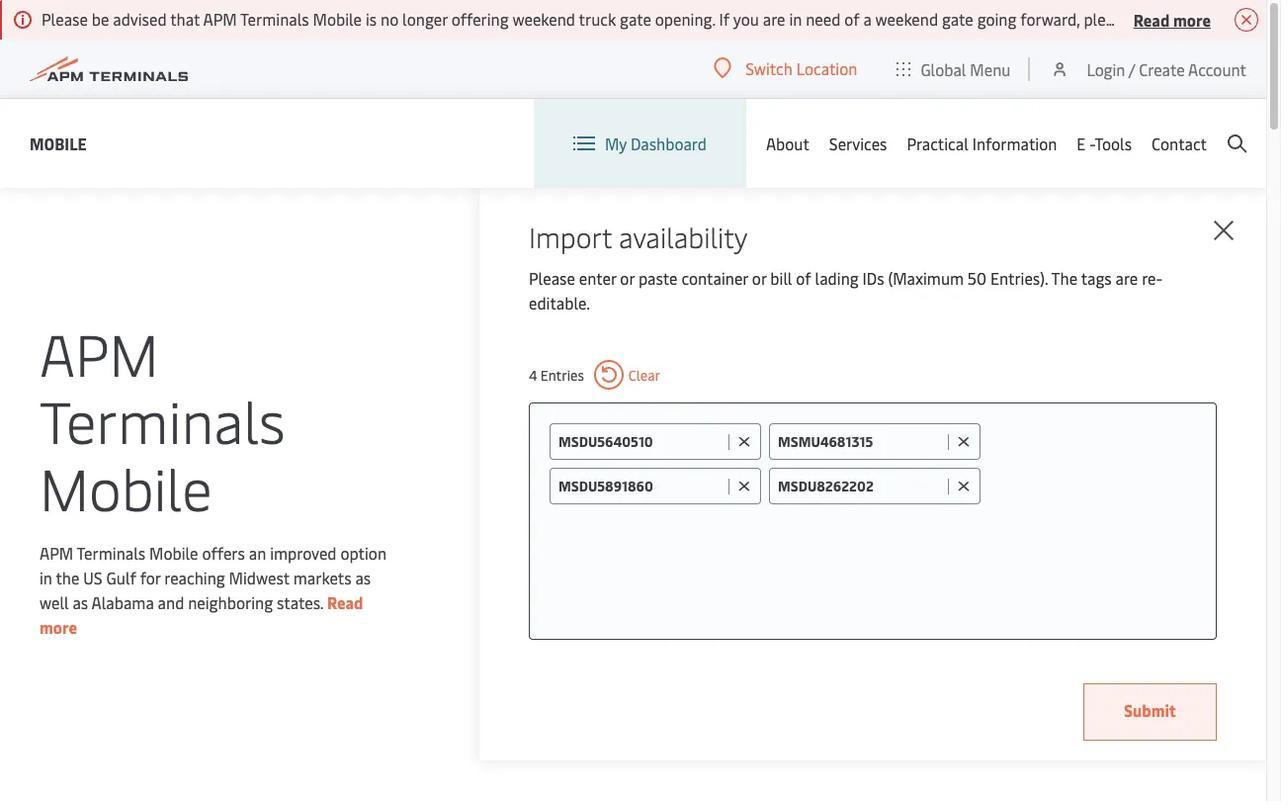 Task type: vqa. For each thing, say whether or not it's contained in the screenshot.
asuka.kawakami@apmterminals.com link
no



Task type: locate. For each thing, give the bounding box(es) containing it.
please left be
[[42, 8, 88, 30]]

e
[[1077, 133, 1086, 154]]

(maximum
[[889, 267, 964, 289]]

alabama
[[92, 591, 154, 613]]

0 horizontal spatial or
[[620, 267, 635, 289]]

is
[[366, 8, 377, 30]]

ids
[[863, 267, 885, 289]]

1 horizontal spatial gate
[[942, 8, 974, 30]]

read for read more button
[[1134, 8, 1170, 30]]

2 gate from the left
[[942, 8, 974, 30]]

0 vertical spatial read more
[[1134, 8, 1211, 30]]

read more down "reaching"
[[40, 591, 363, 637]]

location
[[797, 57, 858, 79]]

advised
[[113, 8, 167, 30]]

longer
[[403, 8, 448, 30]]

are right the you
[[763, 8, 786, 30]]

1 horizontal spatial read more
[[1134, 8, 1211, 30]]

close alert image
[[1235, 8, 1259, 32]]

in
[[790, 8, 802, 30], [40, 566, 52, 588]]

0 horizontal spatial please
[[42, 8, 88, 30]]

in left "the"
[[40, 566, 52, 588]]

0 horizontal spatial of
[[796, 267, 812, 289]]

read inside read more
[[327, 591, 363, 613]]

1 vertical spatial please
[[529, 267, 575, 289]]

0 vertical spatial read
[[1134, 8, 1170, 30]]

read more
[[1134, 8, 1211, 30], [40, 591, 363, 637]]

are left re-
[[1116, 267, 1139, 289]]

0 horizontal spatial read
[[327, 591, 363, 613]]

0 horizontal spatial read more
[[40, 591, 363, 637]]

or
[[620, 267, 635, 289], [752, 267, 767, 289]]

apm inside apm terminals mobile offers an improved option in the us gulf for reaching midwest markets as well as alabama and neighboring states.
[[40, 541, 73, 563]]

my dashboard
[[605, 133, 707, 154]]

you
[[734, 8, 759, 30]]

gate left going
[[942, 8, 974, 30]]

weekend left truck
[[513, 8, 576, 30]]

read down markets
[[327, 591, 363, 613]]

or right enter
[[620, 267, 635, 289]]

0 vertical spatial please
[[42, 8, 88, 30]]

as right well
[[73, 591, 88, 613]]

read more link
[[40, 591, 363, 637]]

gate right truck
[[620, 8, 652, 30]]

1 horizontal spatial please
[[529, 267, 575, 289]]

create
[[1140, 58, 1185, 80]]

0 vertical spatial entered id text field
[[559, 432, 724, 451]]

1 vertical spatial of
[[796, 267, 812, 289]]

please inside please enter or paste container or bill of lading ids (maximum 50 entries). the tags are re- editable.
[[529, 267, 575, 289]]

us
[[83, 566, 103, 588]]

markets
[[293, 566, 352, 588]]

tools
[[1095, 133, 1132, 154]]

1 vertical spatial are
[[1116, 267, 1139, 289]]

please for please be advised that apm terminals mobile is no longer offering weekend truck gate opening. if you are in need of a weekend gate going forward, please email
[[42, 8, 88, 30]]

0 vertical spatial more
[[1174, 8, 1211, 30]]

1 vertical spatial more
[[40, 616, 77, 637]]

of right bill
[[796, 267, 812, 289]]

well
[[40, 591, 69, 613]]

more down well
[[40, 616, 77, 637]]

information
[[973, 133, 1058, 154]]

weekend
[[513, 8, 576, 30], [876, 8, 939, 30]]

of
[[845, 8, 860, 30], [796, 267, 812, 289]]

in left need
[[790, 8, 802, 30]]

1 horizontal spatial in
[[790, 8, 802, 30]]

2 weekend from the left
[[876, 8, 939, 30]]

read more for read more link at the left bottom
[[40, 591, 363, 637]]

are inside please enter or paste container or bill of lading ids (maximum 50 entries). the tags are re- editable.
[[1116, 267, 1139, 289]]

50
[[968, 267, 987, 289]]

1 horizontal spatial of
[[845, 8, 860, 30]]

read inside read more button
[[1134, 8, 1170, 30]]

clear button
[[594, 360, 661, 390]]

login
[[1087, 58, 1126, 80]]

as
[[355, 566, 371, 588], [73, 591, 88, 613]]

practical
[[907, 133, 969, 154]]

about
[[766, 133, 810, 154]]

dashboard
[[631, 133, 707, 154]]

1 vertical spatial terminals
[[40, 380, 285, 458]]

my dashboard button
[[573, 99, 707, 188]]

read right please
[[1134, 8, 1170, 30]]

1 horizontal spatial weekend
[[876, 8, 939, 30]]

1 vertical spatial read more
[[40, 591, 363, 637]]

1 gate from the left
[[620, 8, 652, 30]]

gate
[[620, 8, 652, 30], [942, 8, 974, 30]]

1 vertical spatial entered id text field
[[778, 477, 943, 495]]

2 entered id text field from the top
[[778, 477, 943, 495]]

of left a
[[845, 8, 860, 30]]

editable.
[[529, 292, 590, 313]]

terminals
[[240, 8, 309, 30], [40, 380, 285, 458], [77, 541, 146, 563]]

mobile
[[313, 8, 362, 30], [30, 132, 87, 154], [40, 448, 212, 526], [149, 541, 198, 563]]

terminals for apm terminals mobile
[[40, 380, 285, 458]]

of inside please enter or paste container or bill of lading ids (maximum 50 entries). the tags are re- editable.
[[796, 267, 812, 289]]

switch location
[[746, 57, 858, 79]]

1 horizontal spatial read
[[1134, 8, 1170, 30]]

1 vertical spatial apm
[[40, 313, 159, 391]]

please
[[42, 8, 88, 30], [529, 267, 575, 289]]

apm inside apm terminals mobile
[[40, 313, 159, 391]]

opening.
[[655, 8, 716, 30]]

1 horizontal spatial or
[[752, 267, 767, 289]]

1 entered id text field from the top
[[778, 432, 943, 451]]

0 vertical spatial of
[[845, 8, 860, 30]]

need
[[806, 8, 841, 30]]

0 horizontal spatial as
[[73, 591, 88, 613]]

0 vertical spatial are
[[763, 8, 786, 30]]

are
[[763, 8, 786, 30], [1116, 267, 1139, 289]]

as down option
[[355, 566, 371, 588]]

0 horizontal spatial in
[[40, 566, 52, 588]]

read more up login / create account
[[1134, 8, 1211, 30]]

import
[[529, 218, 612, 255]]

0 vertical spatial entered id text field
[[778, 432, 943, 451]]

1 weekend from the left
[[513, 8, 576, 30]]

paste
[[639, 267, 678, 289]]

1 vertical spatial read
[[327, 591, 363, 613]]

more inside button
[[1174, 8, 1211, 30]]

1 vertical spatial as
[[73, 591, 88, 613]]

1 vertical spatial entered id text field
[[559, 477, 724, 495]]

submit
[[1124, 699, 1177, 721]]

1 vertical spatial in
[[40, 566, 52, 588]]

please up editable.
[[529, 267, 575, 289]]

1 horizontal spatial more
[[1174, 8, 1211, 30]]

0 horizontal spatial gate
[[620, 8, 652, 30]]

1 or from the left
[[620, 267, 635, 289]]

services
[[830, 133, 888, 154]]

apm
[[203, 8, 237, 30], [40, 313, 159, 391], [40, 541, 73, 563]]

Entered ID text field
[[559, 432, 724, 451], [559, 477, 724, 495]]

weekend right a
[[876, 8, 939, 30]]

1 horizontal spatial are
[[1116, 267, 1139, 289]]

menu
[[971, 58, 1011, 80]]

more right email
[[1174, 8, 1211, 30]]

more inside read more
[[40, 616, 77, 637]]

0 horizontal spatial weekend
[[513, 8, 576, 30]]

apm terminals mobile
[[40, 313, 285, 526]]

global
[[921, 58, 967, 80]]

the
[[56, 566, 80, 588]]

terminals inside apm terminals mobile offers an improved option in the us gulf for reaching midwest markets as well as alabama and neighboring states.
[[77, 541, 146, 563]]

0 vertical spatial as
[[355, 566, 371, 588]]

2 or from the left
[[752, 267, 767, 289]]

truck
[[579, 8, 616, 30]]

0 vertical spatial in
[[790, 8, 802, 30]]

2 vertical spatial apm
[[40, 541, 73, 563]]

2 vertical spatial terminals
[[77, 541, 146, 563]]

0 horizontal spatial more
[[40, 616, 77, 637]]

or left bill
[[752, 267, 767, 289]]

Entered ID text field
[[778, 432, 943, 451], [778, 477, 943, 495]]

e -tools
[[1077, 133, 1132, 154]]

read more button
[[1134, 7, 1211, 32]]

more
[[1174, 8, 1211, 30], [40, 616, 77, 637]]

practical information
[[907, 133, 1058, 154]]

reaching
[[164, 566, 225, 588]]



Task type: describe. For each thing, give the bounding box(es) containing it.
an
[[249, 541, 266, 563]]

read more for read more button
[[1134, 8, 1211, 30]]

0 vertical spatial apm
[[203, 8, 237, 30]]

offers
[[202, 541, 245, 563]]

-
[[1090, 133, 1095, 154]]

services button
[[830, 99, 888, 188]]

0 vertical spatial terminals
[[240, 8, 309, 30]]

submit button
[[1084, 683, 1217, 741]]

4
[[529, 365, 537, 384]]

my
[[605, 133, 627, 154]]

availability
[[619, 218, 748, 255]]

a
[[864, 8, 872, 30]]

neighboring
[[188, 591, 273, 613]]

please enter or paste container or bill of lading ids (maximum 50 entries). the tags are re- editable.
[[529, 267, 1163, 313]]

practical information button
[[907, 99, 1058, 188]]

please for please enter or paste container or bill of lading ids (maximum 50 entries). the tags are re- editable.
[[529, 267, 575, 289]]

login / create account
[[1087, 58, 1247, 80]]

in inside apm terminals mobile offers an improved option in the us gulf for reaching midwest markets as well as alabama and neighboring states.
[[40, 566, 52, 588]]

the
[[1052, 267, 1078, 289]]

option
[[341, 541, 387, 563]]

and
[[158, 591, 184, 613]]

re-
[[1142, 267, 1163, 289]]

states.
[[277, 591, 323, 613]]

switch
[[746, 57, 793, 79]]

please be advised that apm terminals mobile is no longer offering weekend truck gate opening. if you are in need of a weekend gate going forward, please email
[[42, 8, 1177, 30]]

4 entries
[[529, 365, 584, 384]]

/
[[1129, 58, 1136, 80]]

switch location button
[[714, 57, 858, 79]]

that
[[170, 8, 200, 30]]

2 entered id text field from the top
[[559, 477, 724, 495]]

be
[[92, 8, 109, 30]]

offering
[[452, 8, 509, 30]]

going
[[978, 8, 1017, 30]]

terminals for apm terminals mobile offers an improved option in the us gulf for reaching midwest markets as well as alabama and neighboring states.
[[77, 541, 146, 563]]

account
[[1189, 58, 1247, 80]]

mobile inside apm terminals mobile offers an improved option in the us gulf for reaching midwest markets as well as alabama and neighboring states.
[[149, 541, 198, 563]]

improved
[[270, 541, 337, 563]]

midwest
[[229, 566, 290, 588]]

1 entered id text field from the top
[[559, 432, 724, 451]]

gulf
[[106, 566, 136, 588]]

login / create account link
[[1051, 40, 1247, 98]]

apm terminals mobile offers an improved option in the us gulf for reaching midwest markets as well as alabama and neighboring states.
[[40, 541, 387, 613]]

please
[[1084, 8, 1130, 30]]

tags
[[1082, 267, 1112, 289]]

contact button
[[1152, 99, 1208, 188]]

import availability
[[529, 218, 748, 255]]

clear
[[629, 365, 661, 384]]

for
[[140, 566, 161, 588]]

more for read more button
[[1174, 8, 1211, 30]]

if
[[720, 8, 730, 30]]

apm for apm terminals mobile
[[40, 313, 159, 391]]

read for read more link at the left bottom
[[327, 591, 363, 613]]

container
[[682, 267, 749, 289]]

mobile link
[[30, 131, 87, 156]]

global menu
[[921, 58, 1011, 80]]

entries
[[541, 365, 584, 384]]

entries).
[[991, 267, 1048, 289]]

about button
[[766, 99, 810, 188]]

email
[[1134, 8, 1173, 30]]

mobile inside apm terminals mobile
[[40, 448, 212, 526]]

global menu button
[[878, 39, 1031, 98]]

contact
[[1152, 133, 1208, 154]]

bill
[[771, 267, 793, 289]]

0 horizontal spatial are
[[763, 8, 786, 30]]

e -tools button
[[1077, 99, 1132, 188]]

lading
[[815, 267, 859, 289]]

no
[[381, 8, 399, 30]]

1 horizontal spatial as
[[355, 566, 371, 588]]

forward,
[[1021, 8, 1080, 30]]

enter
[[579, 267, 617, 289]]

apm for apm terminals mobile offers an improved option in the us gulf for reaching midwest markets as well as alabama and neighboring states.
[[40, 541, 73, 563]]

more for read more link at the left bottom
[[40, 616, 77, 637]]



